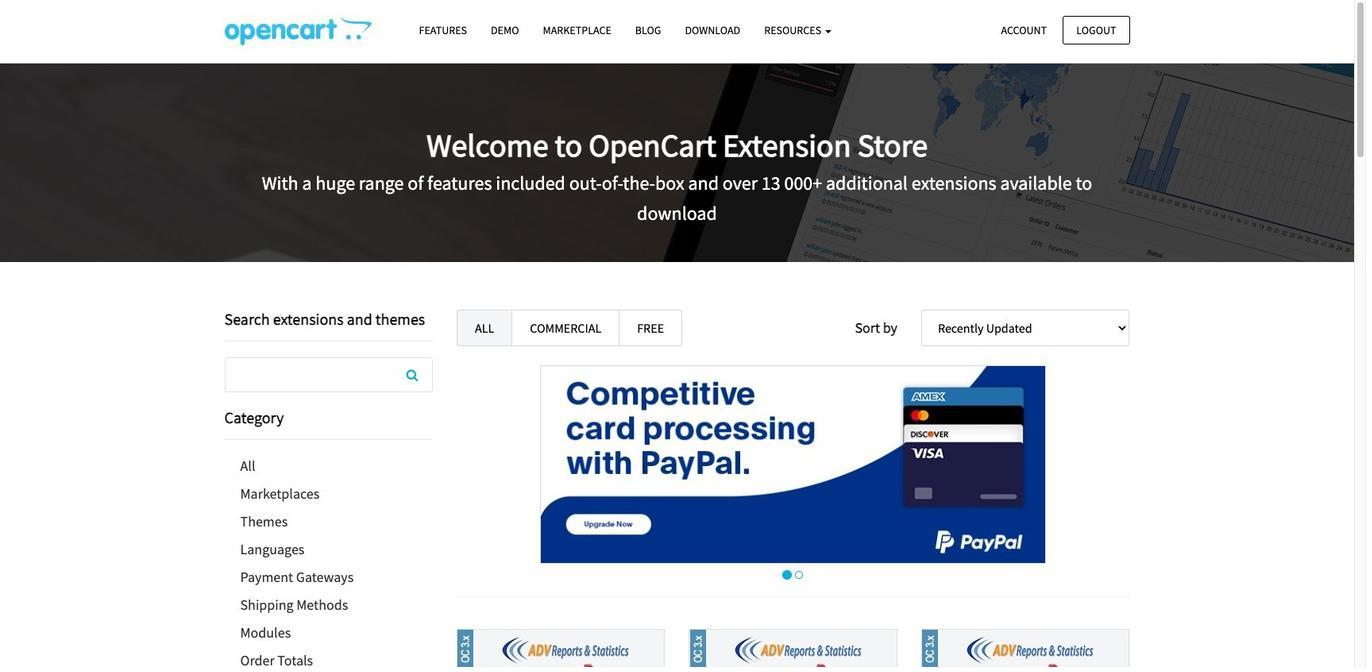 Task type: describe. For each thing, give the bounding box(es) containing it.
adv products profit report v4.5 image
[[923, 630, 1129, 667]]

paypal payment gateway image
[[540, 365, 1047, 564]]

search image
[[406, 369, 418, 381]]

opencart - marketplace image
[[224, 17, 371, 45]]

adv sales profit report v4.5 image
[[690, 630, 897, 667]]

adv profit module v4.9 (product costs, profit, m.. image
[[458, 630, 664, 667]]



Task type: locate. For each thing, give the bounding box(es) containing it.
None text field
[[225, 358, 432, 392]]



Task type: vqa. For each thing, say whether or not it's contained in the screenshot.
the "OpenCart - Marketplace" image
yes



